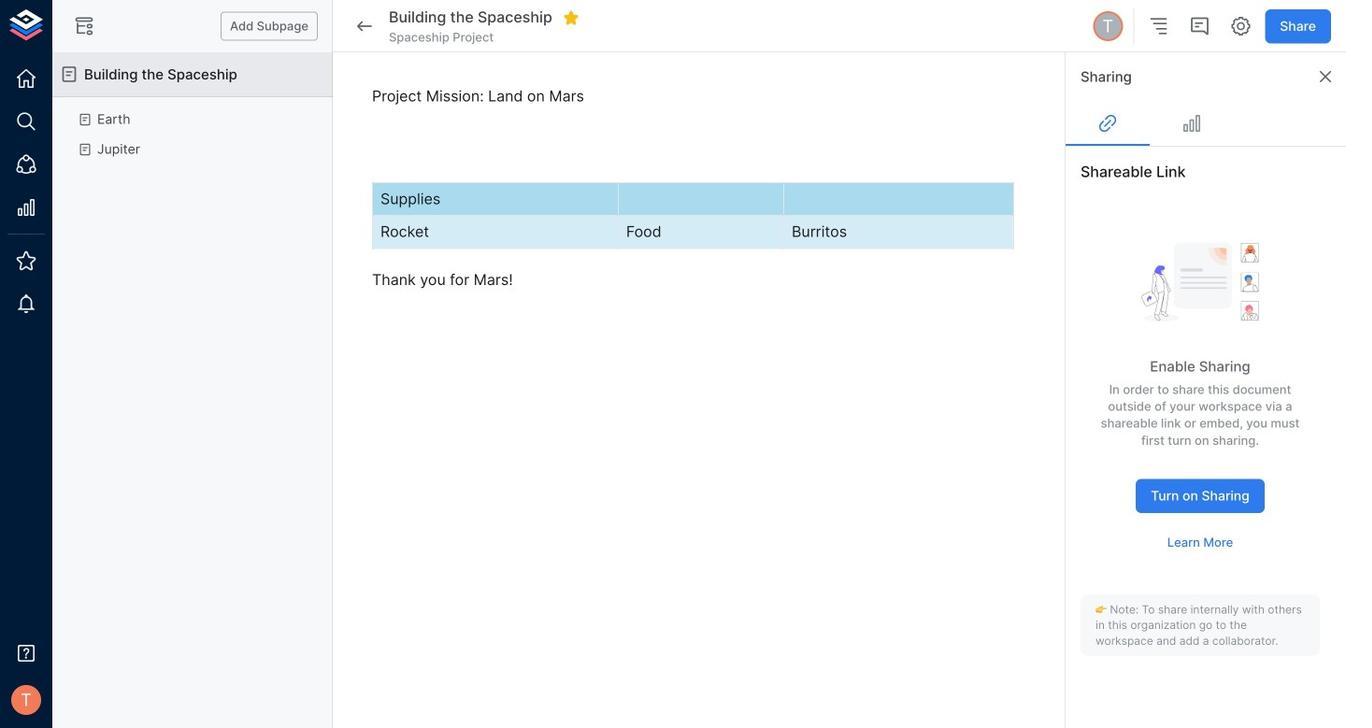 Task type: locate. For each thing, give the bounding box(es) containing it.
table of contents image
[[1148, 15, 1170, 37]]

tab list
[[1066, 101, 1347, 146]]

hide wiki image
[[73, 15, 95, 37]]



Task type: describe. For each thing, give the bounding box(es) containing it.
go back image
[[354, 15, 376, 37]]

settings image
[[1230, 15, 1253, 37]]

comments image
[[1189, 15, 1212, 37]]

remove favorite image
[[563, 9, 580, 26]]



Task type: vqa. For each thing, say whether or not it's contained in the screenshot.
"tab list"
yes



